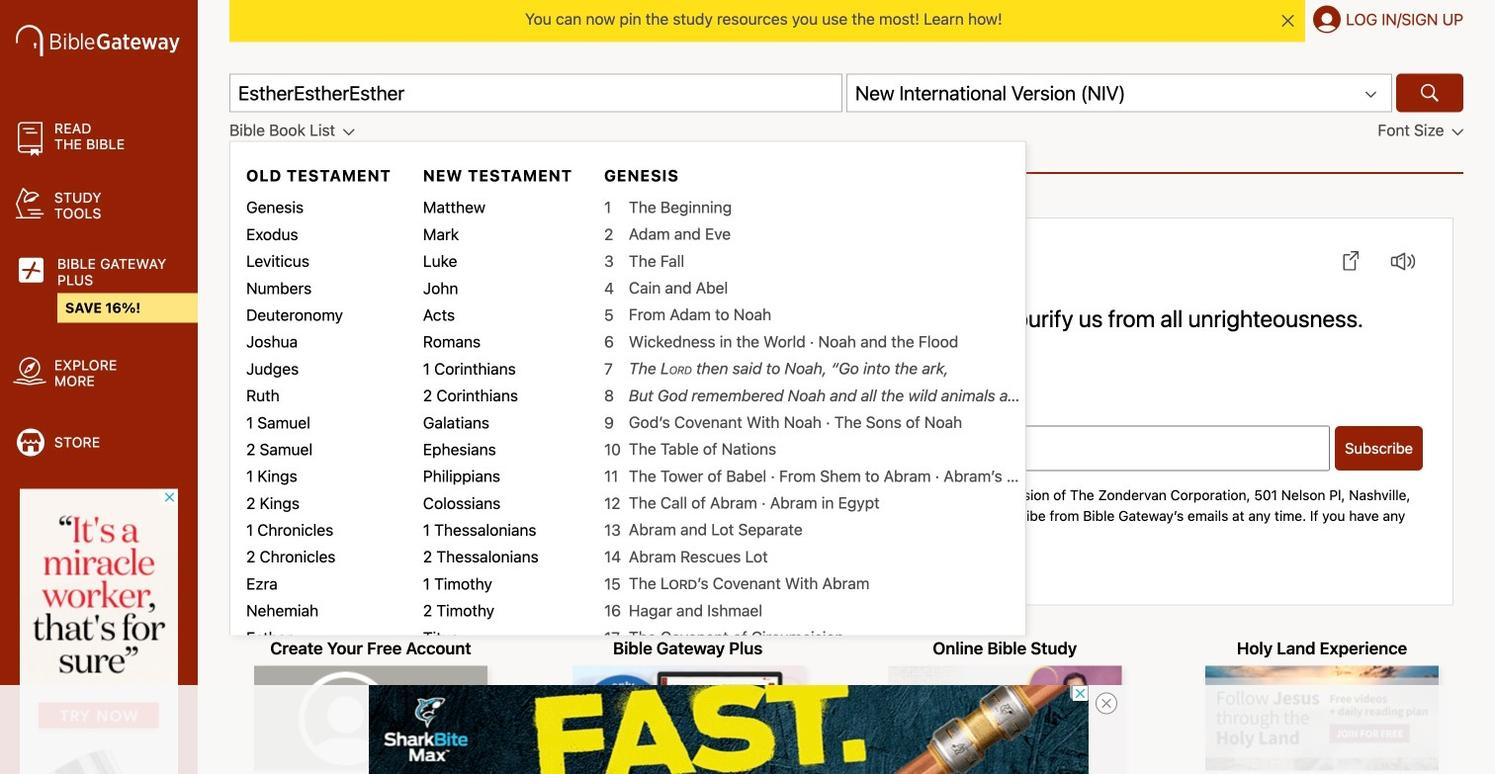Task type: locate. For each thing, give the bounding box(es) containing it.
4 homepage block image image from the left
[[1205, 666, 1439, 771]]

1 horizontal spatial advertisement element
[[369, 685, 1089, 774]]

1 homepage block image image from the left
[[254, 666, 488, 771]]

3 homepage block image image from the left
[[888, 666, 1122, 771]]

homepage block image image
[[254, 666, 488, 771], [571, 666, 805, 771], [888, 666, 1122, 771], [1205, 666, 1439, 771]]

advertisement element
[[20, 489, 178, 774], [369, 685, 1089, 774]]

user notice alert
[[198, 0, 1495, 42]]

0 horizontal spatial advertisement element
[[20, 489, 178, 774]]

None search field
[[229, 74, 1464, 112]]



Task type: describe. For each thing, give the bounding box(es) containing it.
search image
[[1418, 81, 1442, 105]]

2 homepage block image image from the left
[[571, 666, 805, 771]]

share image
[[1343, 251, 1359, 271]]

Quick Search text field
[[229, 74, 843, 112]]

Your Email Address field
[[260, 426, 1330, 471]]



